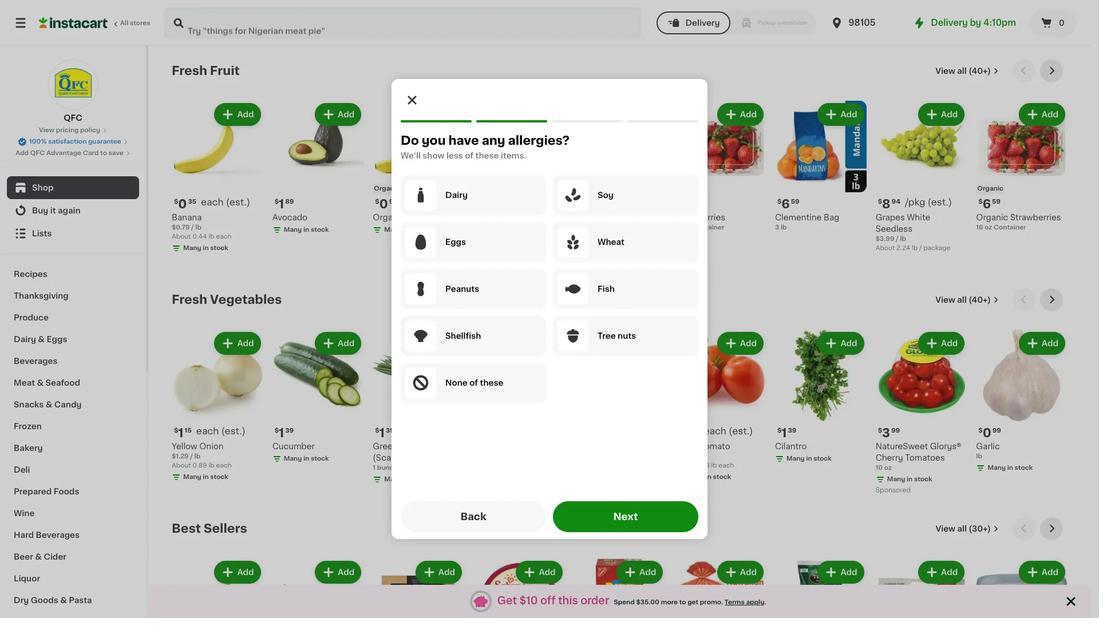 Task type: vqa. For each thing, say whether or not it's contained in the screenshot.
Candy
yes



Task type: describe. For each thing, give the bounding box(es) containing it.
& for beer
[[35, 553, 42, 561]]

it
[[50, 207, 56, 215]]

39 for cucumber
[[285, 428, 294, 434]]

oz inside naturesweet glorys® cherry tomatoes 10 oz
[[885, 465, 892, 471]]

(est.) up tomato
[[729, 426, 753, 436]]

organic strawberries 16 oz container
[[977, 213, 1061, 231]]

naturesweet
[[876, 442, 928, 450]]

fish
[[598, 285, 615, 293]]

lb right 0.89
[[209, 462, 215, 469]]

16 inside 'organic strawberries 16 oz container'
[[977, 224, 983, 231]]

policy
[[80, 127, 100, 133]]

view all (40+) button for 0
[[931, 289, 1004, 312]]

(est.) for 0
[[226, 197, 250, 207]]

package
[[924, 245, 951, 251]]

many inside limes many in stock
[[485, 227, 503, 233]]

recipes
[[14, 270, 47, 278]]

terms
[[725, 600, 745, 606]]

all
[[120, 20, 128, 26]]

view all (40+) for 0
[[936, 296, 991, 304]]

$1.29
[[172, 453, 189, 460]]

1 left 89
[[279, 198, 284, 210]]

$ 1 75 each (est.)
[[576, 197, 649, 210]]

delivery by 4:10pm
[[931, 18, 1016, 27]]

1 vertical spatial beverages
[[36, 531, 80, 539]]

1 left 15
[[178, 427, 184, 439]]

100% satisfaction guarantee
[[29, 139, 121, 145]]

/ inside honeycrisp apple $2.99 / lb about 0.59 lb each
[[594, 224, 597, 231]]

bakery link
[[7, 437, 139, 459]]

liquor link
[[7, 568, 139, 590]]

view pricing policy link
[[39, 126, 107, 135]]

0 vertical spatial beverages
[[14, 357, 58, 365]]

1 inside the green onions (scallions) 1 bunch
[[373, 465, 376, 471]]

back button
[[401, 502, 546, 533]]

best sellers
[[172, 523, 247, 535]]

many in stock up sponsored badge 'image'
[[887, 476, 933, 483]]

yellow
[[172, 442, 197, 450]]

delivery for delivery
[[686, 19, 720, 27]]

lb up 0.44
[[195, 224, 202, 231]]

dairy for dairy
[[446, 191, 468, 199]]

1 up cilantro in the bottom right of the page
[[782, 427, 787, 439]]

99 up strawberries 16 oz container
[[691, 199, 700, 205]]

$ up the garlic
[[979, 428, 983, 434]]

100% satisfaction guarantee button
[[18, 135, 128, 147]]

$0.79
[[172, 224, 190, 231]]

dry goods & pasta
[[14, 597, 92, 605]]

each inside about 0.28 lb each many in stock
[[719, 462, 734, 469]]

many down 0.89
[[183, 474, 201, 480]]

$ inside $ 1 15
[[174, 428, 178, 434]]

$ up cilantro in the bottom right of the page
[[778, 428, 782, 434]]

close image
[[1065, 595, 1078, 609]]

about inside about 0.28 lb each many in stock
[[675, 462, 694, 469]]

organic inside 'organic strawberries 16 oz container'
[[977, 213, 1009, 221]]

about inside yellow onion $1.29 / lb about 0.89 lb each
[[172, 462, 191, 469]]

$0.35 each (estimated) element
[[172, 197, 263, 212]]

16 inside strawberries 16 oz container
[[675, 224, 682, 231]]

instacart logo image
[[39, 16, 108, 30]]

each inside banana $0.79 / lb about 0.44 lb each
[[216, 233, 232, 240]]

order
[[581, 596, 609, 607]]

lb inside about 0.28 lb each many in stock
[[711, 462, 717, 469]]

sponsored badge image
[[876, 487, 911, 494]]

delivery button
[[657, 11, 730, 34]]

onion
[[199, 442, 224, 450]]

$ inside $ 1 89
[[275, 199, 279, 205]]

each (est.) for 0
[[201, 197, 250, 207]]

thanksgiving link
[[7, 285, 139, 307]]

/ inside yellow onion $1.29 / lb about 0.89 lb each
[[190, 453, 193, 460]]

grapes   white seedless $3.99 / lb about 2.24 lb / package
[[876, 213, 951, 251]]

next
[[614, 513, 638, 522]]

$ 1 39 for cucumber
[[275, 427, 294, 439]]

candy
[[54, 401, 82, 409]]

dairy & eggs
[[14, 336, 67, 344]]

dairy for dairy & eggs
[[14, 336, 36, 344]]

each inside $ 1 75 each (est.)
[[600, 197, 622, 207]]

beer & cider
[[14, 553, 66, 561]]

many down cucumber
[[284, 456, 302, 462]]

eggs inside add your shopping preferences element
[[446, 238, 466, 246]]

many down organic banana
[[384, 227, 403, 233]]

$ up clementine
[[778, 199, 782, 205]]

$ up 'organic strawberries 16 oz container'
[[979, 199, 983, 205]]

none
[[446, 379, 468, 387]]

$ 6 59 for clementine bag
[[778, 198, 800, 210]]

many in stock down garlic lb
[[988, 465, 1033, 471]]

garlic
[[977, 442, 1000, 450]]

0 horizontal spatial qfc
[[30, 150, 45, 156]]

.
[[765, 600, 766, 606]]

75
[[587, 199, 595, 205]]

of inside do you have any allergies? we'll show less of these items.
[[465, 152, 474, 160]]

vegetables
[[210, 294, 282, 306]]

many in stock down organic banana
[[384, 227, 430, 233]]

do
[[401, 135, 419, 147]]

98105 button
[[830, 7, 899, 39]]

99 up the garlic
[[993, 428, 1002, 434]]

/ left package
[[920, 245, 922, 251]]

item carousel region containing fresh vegetables
[[172, 289, 1068, 508]]

about 0.28 lb each many in stock
[[675, 462, 734, 480]]

$ up cucumber
[[275, 428, 279, 434]]

each up tomato
[[704, 426, 727, 436]]

many in stock down 0.89
[[183, 474, 228, 480]]

$10
[[520, 596, 538, 607]]

all stores
[[120, 20, 150, 26]]

many down cilantro in the bottom right of the page
[[787, 456, 805, 462]]

many in stock down the avocado
[[284, 227, 329, 233]]

$ left /lb
[[375, 199, 379, 205]]

lb up 2.24
[[900, 236, 907, 242]]

$ 6 59 for organic strawberries
[[979, 198, 1001, 210]]

have
[[449, 135, 479, 147]]

get $10 off this order spend $35.00 more to get promo. terms apply .
[[497, 596, 766, 607]]

lb right the '0.59'
[[611, 233, 617, 240]]

you
[[422, 135, 446, 147]]

stock inside about 0.28 lb each many in stock
[[713, 474, 731, 480]]

get
[[688, 600, 699, 606]]

$8.94 per package (estimated) element
[[876, 197, 967, 212]]

onions
[[400, 442, 429, 450]]

beverages link
[[7, 350, 139, 372]]

honeycrisp apple $2.99 / lb about 0.59 lb each
[[574, 213, 646, 240]]

best
[[172, 523, 201, 535]]

lb right 0.44
[[209, 233, 215, 240]]

$35.00
[[636, 600, 660, 606]]

fresh fruit
[[172, 65, 240, 77]]

each inside yellow onion $1.29 / lb about 0.89 lb each
[[216, 462, 232, 469]]

many down bunch
[[384, 476, 403, 483]]

1 strawberries from the left
[[675, 213, 726, 221]]

dry goods & pasta link
[[7, 590, 139, 612]]

2.24
[[897, 245, 911, 251]]

& for meat
[[37, 379, 44, 387]]

(40+) for 0
[[969, 296, 991, 304]]

next button
[[553, 502, 699, 533]]

frozen
[[14, 423, 42, 431]]

fresh for fresh fruit
[[172, 65, 207, 77]]

(est.) for 8
[[928, 197, 952, 207]]

many in stock down the '0.59'
[[586, 245, 631, 251]]

59 for organic
[[992, 199, 1001, 205]]

view all (40+) button for 6
[[931, 60, 1004, 82]]

about inside honeycrisp apple $2.99 / lb about 0.59 lb each
[[574, 233, 593, 240]]

prepared foods link
[[7, 481, 139, 503]]

$0.99 per pound element
[[373, 197, 464, 212]]

1 up cucumber
[[279, 427, 284, 439]]

stock inside limes many in stock
[[512, 227, 530, 233]]

qfc link
[[48, 60, 98, 124]]

bag
[[824, 213, 840, 221]]

deli
[[14, 466, 30, 474]]

add your shopping preferences element
[[392, 79, 708, 539]]

$ inside $ 0 35
[[174, 199, 178, 205]]

cherry
[[876, 454, 903, 462]]

1 horizontal spatial qfc
[[64, 114, 82, 122]]

$ 1 39 for cilantro
[[778, 427, 797, 439]]

many in stock down cucumber
[[284, 456, 329, 462]]

container inside strawberries 16 oz container
[[692, 224, 725, 231]]

6 for organic strawberries
[[983, 198, 991, 210]]

0.89
[[193, 462, 207, 469]]

cider
[[44, 553, 66, 561]]

clementine bag 3 lb
[[775, 213, 840, 231]]

organic banana
[[373, 213, 437, 221]]

/ down seedless
[[896, 236, 899, 242]]

fruit
[[210, 65, 240, 77]]

none of these
[[446, 379, 504, 387]]

each inside $0.35 each (estimated) element
[[201, 197, 224, 207]]

product group containing each (est.)
[[675, 330, 766, 484]]

each (est.) inside product group
[[704, 426, 753, 436]]

this
[[558, 596, 578, 607]]

wheat
[[598, 238, 625, 246]]

3 39 from the left
[[386, 428, 394, 434]]

item carousel region containing best sellers
[[172, 518, 1068, 618]]

& for dairy
[[38, 336, 45, 344]]

delivery for delivery by 4:10pm
[[931, 18, 968, 27]]

tree
[[598, 332, 616, 340]]

cucumber
[[272, 442, 315, 450]]

dairy & eggs link
[[7, 329, 139, 350]]

we'll
[[401, 152, 421, 160]]

$ inside $ 8 94
[[878, 199, 882, 205]]



Task type: locate. For each thing, give the bounding box(es) containing it.
3 all from the top
[[958, 525, 967, 533]]

view left '(30+)'
[[936, 525, 956, 533]]

2 16 from the left
[[977, 224, 983, 231]]

lists link
[[7, 222, 139, 245]]

container inside 'organic strawberries 16 oz container'
[[994, 224, 1026, 231]]

nuts
[[618, 332, 636, 340]]

prepared foods
[[14, 488, 79, 496]]

$ 0 99 up the garlic
[[979, 427, 1002, 439]]

0 vertical spatial dairy
[[446, 191, 468, 199]]

1 banana from the left
[[172, 213, 202, 221]]

(est.) right /pkg
[[928, 197, 952, 207]]

0 horizontal spatial $ 1 39
[[275, 427, 294, 439]]

1 (40+) from the top
[[969, 67, 991, 75]]

many in stock down cilantro in the bottom right of the page
[[787, 456, 832, 462]]

94
[[892, 199, 901, 205]]

banana up "$0.79"
[[172, 213, 202, 221]]

39 for cilantro
[[788, 428, 797, 434]]

add
[[237, 111, 254, 119], [338, 111, 355, 119], [539, 111, 556, 119], [740, 111, 757, 119], [841, 111, 858, 119], [941, 111, 958, 119], [1042, 111, 1059, 119], [16, 150, 29, 156], [237, 340, 254, 348], [338, 340, 355, 348], [439, 340, 455, 348], [539, 340, 556, 348], [740, 340, 757, 348], [841, 340, 858, 348], [941, 340, 958, 348], [1042, 340, 1059, 348], [237, 569, 254, 577], [338, 569, 355, 577], [439, 569, 455, 577], [539, 569, 556, 577], [640, 569, 656, 577], [740, 569, 757, 577], [841, 569, 858, 577], [941, 569, 958, 577], [1042, 569, 1059, 577]]

39 up green
[[386, 428, 394, 434]]

1 horizontal spatial 3
[[882, 427, 890, 439]]

& inside beer & cider "link"
[[35, 553, 42, 561]]

snacks & candy link
[[7, 394, 139, 416]]

in inside about 0.28 lb each many in stock
[[706, 474, 712, 480]]

2 59 from the left
[[992, 199, 1001, 205]]

$ left 35
[[174, 199, 178, 205]]

all stores link
[[39, 7, 151, 39]]

& inside "dry goods & pasta" link
[[60, 597, 67, 605]]

(40+) for 6
[[969, 67, 991, 75]]

0 horizontal spatial 16
[[675, 224, 682, 231]]

1 vertical spatial to
[[680, 600, 686, 606]]

each (est.) inside $0.35 each (estimated) element
[[201, 197, 250, 207]]

1 horizontal spatial $ 0 99
[[979, 427, 1002, 439]]

shop link
[[7, 176, 139, 199]]

many down limes
[[485, 227, 503, 233]]

99 up naturesweet
[[892, 428, 900, 434]]

each inside honeycrisp apple $2.99 / lb about 0.59 lb each
[[618, 233, 634, 240]]

(est.)
[[226, 197, 250, 207], [625, 197, 649, 207], [928, 197, 952, 207], [221, 426, 246, 436], [729, 426, 753, 436]]

guarantee
[[88, 139, 121, 145]]

beer & cider link
[[7, 546, 139, 568]]

2 $ 6 59 from the left
[[979, 198, 1001, 210]]

qfc up view pricing policy link
[[64, 114, 82, 122]]

1 6 from the left
[[782, 198, 790, 210]]

dairy inside add your shopping preferences element
[[446, 191, 468, 199]]

& right meat
[[37, 379, 44, 387]]

/ up 0.44
[[191, 224, 194, 231]]

about inside banana $0.79 / lb about 0.44 lb each
[[172, 233, 191, 240]]

liquor
[[14, 575, 40, 583]]

add qfc advantage card to save
[[16, 150, 124, 156]]

1 inside $ 1 75 each (est.)
[[581, 198, 586, 210]]

view inside "popup button"
[[936, 525, 956, 533]]

/ inside banana $0.79 / lb about 0.44 lb each
[[191, 224, 194, 231]]

1 left the 75
[[581, 198, 586, 210]]

to
[[100, 150, 107, 156], [680, 600, 686, 606]]

2 banana from the left
[[407, 213, 437, 221]]

1 vertical spatial 3
[[882, 427, 890, 439]]

each (est.) up tomato
[[704, 426, 753, 436]]

wine
[[14, 510, 35, 518]]

$ inside "$ 3 99"
[[878, 428, 882, 434]]

buy
[[32, 207, 48, 215]]

each
[[201, 197, 224, 207], [600, 197, 622, 207], [216, 233, 232, 240], [618, 233, 634, 240], [196, 426, 219, 436], [704, 426, 727, 436], [216, 462, 232, 469], [719, 462, 734, 469]]

$ up naturesweet
[[878, 428, 882, 434]]

banana down $0.99 per pound element
[[407, 213, 437, 221]]

less
[[447, 152, 463, 160]]

view pricing policy
[[39, 127, 100, 133]]

cilantro
[[775, 442, 807, 450]]

15
[[185, 428, 192, 434]]

59 for clementine
[[791, 199, 800, 205]]

35
[[188, 199, 196, 205]]

1 vertical spatial (40+)
[[969, 296, 991, 304]]

lists
[[32, 230, 52, 238]]

1 vertical spatial $ 0 99
[[979, 427, 1002, 439]]

1 vertical spatial all
[[958, 296, 967, 304]]

about down $2.99
[[574, 233, 593, 240]]

1 16 from the left
[[675, 224, 682, 231]]

1 39 from the left
[[788, 428, 797, 434]]

1 59 from the left
[[791, 199, 800, 205]]

each right 35
[[201, 197, 224, 207]]

main content
[[149, 46, 1091, 618]]

view for best sellers
[[936, 525, 956, 533]]

lb right 0.28
[[711, 462, 717, 469]]

honeycrisp
[[574, 213, 621, 221]]

strawberries
[[675, 213, 726, 221], [1011, 213, 1061, 221]]

limes many in stock
[[474, 213, 530, 233]]

by
[[970, 18, 982, 27]]

0 horizontal spatial dairy
[[14, 336, 36, 344]]

(est.) up apple
[[625, 197, 649, 207]]

oz inside strawberries 16 oz container
[[683, 224, 691, 231]]

banana $0.79 / lb about 0.44 lb each
[[172, 213, 232, 240]]

roma tomato
[[675, 442, 730, 450]]

of right less
[[465, 152, 474, 160]]

$ left the 75
[[576, 199, 581, 205]]

1 horizontal spatial banana
[[407, 213, 437, 221]]

add qfc advantage card to save link
[[16, 149, 130, 158]]

& right 'beer'
[[35, 553, 42, 561]]

prepared
[[14, 488, 52, 496]]

soy
[[598, 191, 614, 199]]

2 horizontal spatial 39
[[788, 428, 797, 434]]

1 view all (40+) button from the top
[[931, 60, 1004, 82]]

get $10 off this order status
[[493, 596, 771, 608]]

0 vertical spatial fresh
[[172, 65, 207, 77]]

many
[[485, 227, 503, 233], [284, 227, 302, 233], [384, 227, 403, 233], [183, 245, 201, 251], [586, 245, 604, 251], [787, 456, 805, 462], [284, 456, 302, 462], [988, 465, 1006, 471], [183, 474, 201, 480], [686, 474, 704, 480], [384, 476, 403, 483], [887, 476, 906, 483]]

2 container from the left
[[994, 224, 1026, 231]]

these
[[476, 152, 499, 160], [480, 379, 504, 387]]

1 container from the left
[[692, 224, 725, 231]]

eggs up peanuts
[[446, 238, 466, 246]]

(est.) up onion in the left of the page
[[221, 426, 246, 436]]

tomatoes
[[905, 454, 945, 462]]

$0.79 element
[[474, 197, 565, 212]]

bunch
[[377, 465, 398, 471]]

about inside grapes   white seedless $3.99 / lb about 2.24 lb / package
[[876, 245, 895, 251]]

strawberries inside 'organic strawberries 16 oz container'
[[1011, 213, 1061, 221]]

item carousel region
[[172, 60, 1068, 279], [172, 289, 1068, 508], [172, 518, 1068, 618]]

0 horizontal spatial 3
[[775, 224, 779, 231]]

$ 6 59 up 'organic strawberries 16 oz container'
[[979, 198, 1001, 210]]

& inside "dairy & eggs" link
[[38, 336, 45, 344]]

grapes
[[876, 213, 905, 221]]

snacks & candy
[[14, 401, 82, 409]]

many down the avocado
[[284, 227, 302, 233]]

1 horizontal spatial 59
[[992, 199, 1001, 205]]

green onions (scallions) 1 bunch
[[373, 442, 429, 471]]

6 up clementine
[[782, 198, 790, 210]]

3 item carousel region from the top
[[172, 518, 1068, 618]]

(scallions)
[[373, 454, 415, 462]]

2 all from the top
[[958, 296, 967, 304]]

pricing
[[56, 127, 79, 133]]

product group containing 8
[[876, 101, 967, 253]]

/ right $1.29
[[190, 453, 193, 460]]

item carousel region containing fresh fruit
[[172, 60, 1068, 279]]

6
[[782, 198, 790, 210], [983, 198, 991, 210]]

2 vertical spatial all
[[958, 525, 967, 533]]

1 horizontal spatial eggs
[[446, 238, 466, 246]]

2 6 from the left
[[983, 198, 991, 210]]

0.59
[[595, 233, 609, 240]]

2 horizontal spatial $ 1 39
[[778, 427, 797, 439]]

99 inside "$ 3 99"
[[892, 428, 900, 434]]

dairy down produce
[[14, 336, 36, 344]]

2 view all (40+) from the top
[[936, 296, 991, 304]]

to left get
[[680, 600, 686, 606]]

2 item carousel region from the top
[[172, 289, 1068, 508]]

59 up 'organic strawberries 16 oz container'
[[992, 199, 1001, 205]]

0.28
[[696, 462, 710, 469]]

product group
[[172, 101, 263, 255], [272, 101, 364, 237], [373, 101, 464, 237], [474, 101, 565, 237], [574, 101, 666, 255], [675, 101, 766, 232], [775, 101, 867, 232], [876, 101, 967, 253], [977, 101, 1068, 232], [172, 330, 263, 484], [272, 330, 364, 466], [373, 330, 464, 487], [474, 330, 565, 497], [574, 330, 666, 484], [675, 330, 766, 484], [775, 330, 867, 466], [876, 330, 967, 497], [977, 330, 1068, 475], [172, 559, 263, 618], [272, 559, 364, 618], [373, 559, 464, 618], [474, 559, 565, 618], [574, 559, 666, 618], [675, 559, 766, 618], [775, 559, 867, 618], [876, 559, 967, 618], [977, 559, 1068, 618]]

snacks
[[14, 401, 44, 409]]

off
[[541, 596, 556, 607]]

& inside snacks & candy link
[[46, 401, 52, 409]]

$ up green
[[375, 428, 379, 434]]

(est.) inside $0.35 each (estimated) element
[[226, 197, 250, 207]]

card
[[83, 150, 99, 156]]

lb up 0.89
[[195, 453, 201, 460]]

1 vertical spatial of
[[470, 379, 478, 387]]

each right 0.44
[[216, 233, 232, 240]]

view all (40+) for 6
[[936, 67, 991, 75]]

lb right 2.24
[[912, 245, 918, 251]]

98105
[[849, 18, 876, 27]]

produce link
[[7, 307, 139, 329]]

fresh vegetables
[[172, 294, 282, 306]]

$1.75 each (estimated) element
[[574, 197, 666, 212]]

about down "$0.79"
[[172, 233, 191, 240]]

view all (40+) button
[[931, 60, 1004, 82], [931, 289, 1004, 312]]

1 item carousel region from the top
[[172, 60, 1068, 279]]

6 for clementine bag
[[782, 198, 790, 210]]

each inside $1.15 each (estimated) element
[[196, 426, 219, 436]]

1 horizontal spatial 6
[[983, 198, 991, 210]]

many in stock down 0.44
[[183, 245, 228, 251]]

1 vertical spatial view all (40+) button
[[931, 289, 1004, 312]]

many down the '0.59'
[[586, 245, 604, 251]]

view for fresh fruit
[[936, 67, 956, 75]]

& for snacks
[[46, 401, 52, 409]]

each down onion in the left of the page
[[216, 462, 232, 469]]

$ left 89
[[275, 199, 279, 205]]

many in stock down bunch
[[384, 476, 430, 483]]

0
[[1059, 19, 1065, 27], [178, 198, 187, 210], [379, 198, 388, 210], [983, 427, 992, 439]]

1 vertical spatial fresh
[[172, 294, 207, 306]]

1 up green
[[379, 427, 385, 439]]

0 horizontal spatial $ 0 99
[[375, 198, 398, 210]]

1 vertical spatial item carousel region
[[172, 289, 1068, 508]]

buy it again
[[32, 207, 81, 215]]

peanuts
[[446, 285, 479, 293]]

all for 0
[[958, 296, 967, 304]]

1 horizontal spatial delivery
[[931, 18, 968, 27]]

oz inside 'organic strawberries 16 oz container'
[[985, 224, 993, 231]]

1 vertical spatial view all (40+)
[[936, 296, 991, 304]]

all inside view all (30+) "popup button"
[[958, 525, 967, 533]]

eggs inside "dairy & eggs" link
[[47, 336, 67, 344]]

$ 1 15
[[174, 427, 192, 439]]

(est.) up banana $0.79 / lb about 0.44 lb each in the left top of the page
[[226, 197, 250, 207]]

$ left 15
[[174, 428, 178, 434]]

delivery inside button
[[686, 19, 720, 27]]

0 vertical spatial 3
[[775, 224, 779, 231]]

each down apple
[[618, 233, 634, 240]]

to inside get $10 off this order spend $35.00 more to get promo. terms apply .
[[680, 600, 686, 606]]

0 vertical spatial to
[[100, 150, 107, 156]]

show
[[423, 152, 445, 160]]

promo.
[[700, 600, 723, 606]]

allergies?
[[508, 135, 570, 147]]

None search field
[[164, 7, 642, 39]]

meat & seafood
[[14, 379, 80, 387]]

$ 1 39 up cucumber
[[275, 427, 294, 439]]

main content containing fresh fruit
[[149, 46, 1091, 618]]

0 vertical spatial item carousel region
[[172, 60, 1068, 279]]

banana inside banana $0.79 / lb about 0.44 lb each
[[172, 213, 202, 221]]

1 vertical spatial qfc
[[30, 150, 45, 156]]

3 inside clementine bag 3 lb
[[775, 224, 779, 231]]

1 horizontal spatial strawberries
[[1011, 213, 1061, 221]]

$ 1 39 up cilantro in the bottom right of the page
[[778, 427, 797, 439]]

lb down clementine
[[781, 224, 787, 231]]

39 up cucumber
[[285, 428, 294, 434]]

each up onion in the left of the page
[[196, 426, 219, 436]]

2 $ 1 39 from the left
[[275, 427, 294, 439]]

to inside add qfc advantage card to save link
[[100, 150, 107, 156]]

4:10pm
[[984, 18, 1016, 27]]

1 fresh from the top
[[172, 65, 207, 77]]

(est.) inside $1.15 each (estimated) element
[[221, 426, 246, 436]]

3 down clementine
[[775, 224, 779, 231]]

glorys®
[[930, 442, 962, 450]]

0 horizontal spatial $ 6 59
[[778, 198, 800, 210]]

0 horizontal spatial strawberries
[[675, 213, 726, 221]]

$ left 94
[[878, 199, 882, 205]]

& down produce
[[38, 336, 45, 344]]

0 vertical spatial of
[[465, 152, 474, 160]]

these inside do you have any allergies? we'll show less of these items.
[[476, 152, 499, 160]]

(40+)
[[969, 67, 991, 75], [969, 296, 991, 304]]

about down $3.99
[[876, 245, 895, 251]]

0 horizontal spatial 39
[[285, 428, 294, 434]]

1 left bunch
[[373, 465, 376, 471]]

lb inside clementine bag 3 lb
[[781, 224, 787, 231]]

0 horizontal spatial 59
[[791, 199, 800, 205]]

$1.15 each (estimated) element
[[172, 426, 263, 441]]

99 left /lb
[[389, 199, 398, 205]]

0 horizontal spatial to
[[100, 150, 107, 156]]

$ 1 39 up green
[[375, 427, 394, 439]]

many up sponsored badge 'image'
[[887, 476, 906, 483]]

1 horizontal spatial 39
[[386, 428, 394, 434]]

1 $ 6 59 from the left
[[778, 198, 800, 210]]

view for fresh vegetables
[[936, 296, 956, 304]]

clementine
[[775, 213, 822, 221]]

& inside meat & seafood link
[[37, 379, 44, 387]]

2 horizontal spatial oz
[[985, 224, 993, 231]]

fresh
[[172, 65, 207, 77], [172, 294, 207, 306]]

0 vertical spatial view all (40+)
[[936, 67, 991, 75]]

seafood
[[46, 379, 80, 387]]

59 up clementine
[[791, 199, 800, 205]]

1 horizontal spatial 16
[[977, 224, 983, 231]]

0 horizontal spatial oz
[[683, 224, 691, 231]]

(est.) inside $8.94 per package (estimated) element
[[928, 197, 952, 207]]

(est.) inside $ 1 75 each (est.)
[[625, 197, 649, 207]]

0 horizontal spatial 6
[[782, 198, 790, 210]]

service type group
[[657, 11, 817, 34]]

recipes link
[[7, 263, 139, 285]]

these down any
[[476, 152, 499, 160]]

each down tomato
[[719, 462, 734, 469]]

2 (40+) from the top
[[969, 296, 991, 304]]

lb up the '0.59'
[[599, 224, 605, 231]]

2 fresh from the top
[[172, 294, 207, 306]]

produce
[[14, 314, 49, 322]]

$ inside $ 1 75 each (est.)
[[576, 199, 581, 205]]

1 all from the top
[[958, 67, 967, 75]]

0 vertical spatial (40+)
[[969, 67, 991, 75]]

2 view all (40+) button from the top
[[931, 289, 1004, 312]]

0 horizontal spatial delivery
[[686, 19, 720, 27]]

each right the 75
[[600, 197, 622, 207]]

$ 0 99 inside $0.99 per pound element
[[375, 198, 398, 210]]

delivery
[[931, 18, 968, 27], [686, 19, 720, 27]]

view up 100%
[[39, 127, 54, 133]]

bakery
[[14, 444, 43, 452]]

3 $ 1 39 from the left
[[375, 427, 394, 439]]

(est.) for 1
[[221, 426, 246, 436]]

0 inside button
[[1059, 19, 1065, 27]]

1 horizontal spatial dairy
[[446, 191, 468, 199]]

each (est.) for 1
[[196, 426, 246, 436]]

1 horizontal spatial $ 1 39
[[375, 427, 394, 439]]

all for 6
[[958, 67, 967, 75]]

& left candy
[[46, 401, 52, 409]]

/lb
[[403, 197, 415, 207]]

6 up 'organic strawberries 16 oz container'
[[983, 198, 991, 210]]

many down garlic lb
[[988, 465, 1006, 471]]

beverages
[[14, 357, 58, 365], [36, 531, 80, 539]]

$3.99
[[876, 236, 895, 242]]

$ 0 99 left /lb
[[375, 198, 398, 210]]

in inside limes many in stock
[[505, 227, 511, 233]]

1 $ 1 39 from the left
[[778, 427, 797, 439]]

fresh for fresh vegetables
[[172, 294, 207, 306]]

lb down the garlic
[[977, 453, 983, 460]]

lb inside garlic lb
[[977, 453, 983, 460]]

0 horizontal spatial eggs
[[47, 336, 67, 344]]

1 horizontal spatial to
[[680, 600, 686, 606]]

apple
[[623, 213, 646, 221]]

1 horizontal spatial container
[[994, 224, 1026, 231]]

$ 0 35
[[174, 198, 196, 210]]

0 horizontal spatial container
[[692, 224, 725, 231]]

dairy down less
[[446, 191, 468, 199]]

more
[[661, 600, 678, 606]]

0 vertical spatial these
[[476, 152, 499, 160]]

10
[[876, 465, 883, 471]]

many in stock
[[284, 227, 329, 233], [384, 227, 430, 233], [183, 245, 228, 251], [586, 245, 631, 251], [787, 456, 832, 462], [284, 456, 329, 462], [988, 465, 1033, 471], [183, 474, 228, 480], [384, 476, 430, 483], [887, 476, 933, 483]]

1 horizontal spatial $ 6 59
[[979, 198, 1001, 210]]

2 vertical spatial item carousel region
[[172, 518, 1068, 618]]

shellfish
[[446, 332, 481, 340]]

1 vertical spatial dairy
[[14, 336, 36, 344]]

beverages down dairy & eggs
[[14, 357, 58, 365]]

1 vertical spatial eggs
[[47, 336, 67, 344]]

product group containing 3
[[876, 330, 967, 497]]

lb
[[195, 224, 202, 231], [781, 224, 787, 231], [599, 224, 605, 231], [209, 233, 215, 240], [611, 233, 617, 240], [900, 236, 907, 242], [912, 245, 918, 251], [195, 453, 201, 460], [977, 453, 983, 460], [209, 462, 215, 469], [711, 462, 717, 469]]

/pkg (est.)
[[905, 197, 952, 207]]

0 horizontal spatial banana
[[172, 213, 202, 221]]

buy it again link
[[7, 199, 139, 222]]

0 vertical spatial all
[[958, 67, 967, 75]]

3 up naturesweet
[[882, 427, 890, 439]]

1 vertical spatial these
[[480, 379, 504, 387]]

0 vertical spatial $ 0 99
[[375, 198, 398, 210]]

to down guarantee
[[100, 150, 107, 156]]

about left 0.28
[[675, 462, 694, 469]]

3
[[775, 224, 779, 231], [882, 427, 890, 439]]

qfc logo image
[[48, 60, 98, 110]]

0 vertical spatial view all (40+) button
[[931, 60, 1004, 82]]

many down 0.44
[[183, 245, 201, 251]]

0 vertical spatial eggs
[[446, 238, 466, 246]]

delivery by 4:10pm link
[[913, 16, 1016, 30]]

2 strawberries from the left
[[1011, 213, 1061, 221]]

$
[[174, 199, 178, 205], [778, 199, 782, 205], [275, 199, 279, 205], [375, 199, 379, 205], [576, 199, 581, 205], [878, 199, 882, 205], [979, 199, 983, 205], [174, 428, 178, 434], [778, 428, 782, 434], [275, 428, 279, 434], [375, 428, 379, 434], [878, 428, 882, 434], [979, 428, 983, 434]]

many inside about 0.28 lb each many in stock
[[686, 474, 704, 480]]

0 vertical spatial qfc
[[64, 114, 82, 122]]

1 view all (40+) from the top
[[936, 67, 991, 75]]

eggs up "beverages" link
[[47, 336, 67, 344]]

fresh left fruit
[[172, 65, 207, 77]]

each (est.) right 35
[[201, 197, 250, 207]]

each (est.) inside $1.15 each (estimated) element
[[196, 426, 246, 436]]

1 horizontal spatial oz
[[885, 465, 892, 471]]

2 39 from the left
[[285, 428, 294, 434]]



